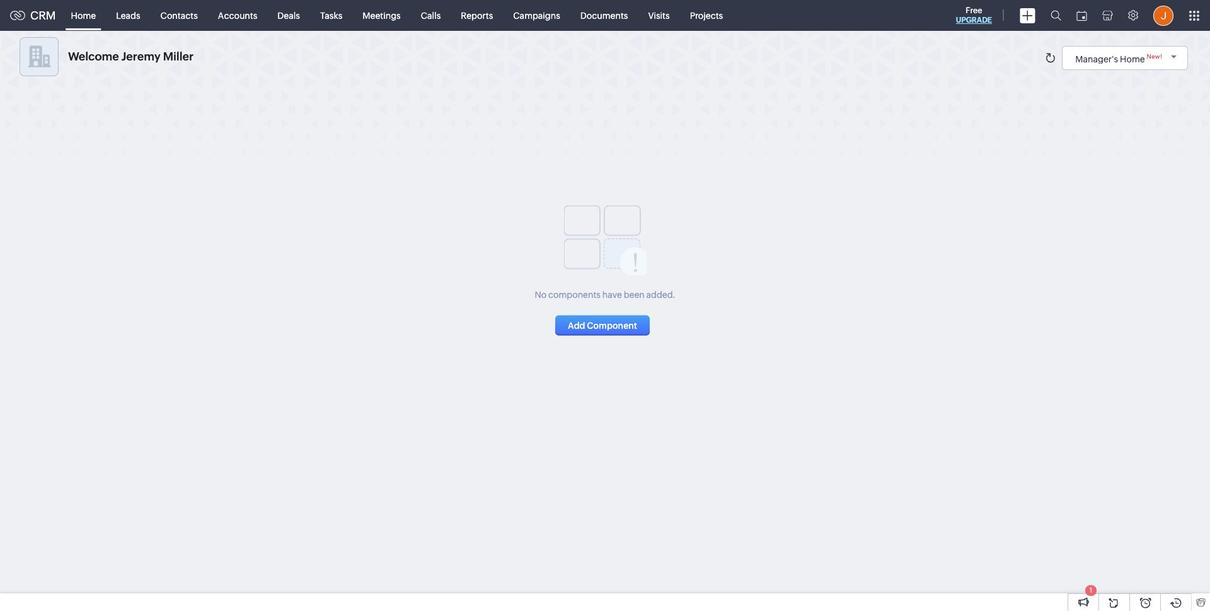 Task type: vqa. For each thing, say whether or not it's contained in the screenshot.
Add on the bottom
yes



Task type: locate. For each thing, give the bounding box(es) containing it.
meetings link
[[353, 0, 411, 31]]

upgrade
[[956, 16, 992, 25]]

0 vertical spatial home
[[71, 10, 96, 20]]

1 vertical spatial home
[[1120, 54, 1145, 64]]

1 horizontal spatial home
[[1120, 54, 1145, 64]]

have
[[602, 290, 622, 300]]

calls
[[421, 10, 441, 20]]

create menu image
[[1020, 8, 1036, 23]]

profile image
[[1153, 5, 1174, 26]]

components
[[548, 290, 601, 300]]

add component
[[568, 320, 637, 331]]

meetings
[[363, 10, 401, 20]]

home left new!
[[1120, 54, 1145, 64]]

visits
[[648, 10, 670, 20]]

campaigns link
[[503, 0, 570, 31]]

crm
[[30, 9, 56, 22]]

crm link
[[10, 9, 56, 22]]

home
[[71, 10, 96, 20], [1120, 54, 1145, 64]]

manager's home new!
[[1075, 53, 1162, 64]]

welcome
[[68, 50, 119, 63]]

create menu element
[[1012, 0, 1043, 31]]

search image
[[1051, 10, 1061, 21]]

home right crm
[[71, 10, 96, 20]]

accounts
[[218, 10, 257, 20]]

contacts link
[[150, 0, 208, 31]]

deals
[[278, 10, 300, 20]]

visits link
[[638, 0, 680, 31]]

manager's
[[1075, 54, 1118, 64]]

profile element
[[1146, 0, 1181, 31]]

1
[[1090, 587, 1092, 594]]



Task type: describe. For each thing, give the bounding box(es) containing it.
jeremy
[[121, 50, 161, 63]]

add
[[568, 320, 585, 331]]

welcome jeremy miller
[[68, 50, 194, 63]]

projects link
[[680, 0, 733, 31]]

documents
[[580, 10, 628, 20]]

add component button
[[555, 315, 650, 336]]

campaigns
[[513, 10, 560, 20]]

home inside manager's home new!
[[1120, 54, 1145, 64]]

free
[[966, 6, 982, 15]]

tasks
[[320, 10, 342, 20]]

deals link
[[267, 0, 310, 31]]

leads
[[116, 10, 140, 20]]

projects
[[690, 10, 723, 20]]

added.
[[646, 290, 675, 300]]

reports
[[461, 10, 493, 20]]

leads link
[[106, 0, 150, 31]]

miller
[[163, 50, 194, 63]]

accounts link
[[208, 0, 267, 31]]

documents link
[[570, 0, 638, 31]]

home link
[[61, 0, 106, 31]]

no
[[535, 290, 547, 300]]

tasks link
[[310, 0, 353, 31]]

reports link
[[451, 0, 503, 31]]

component
[[587, 320, 637, 331]]

free upgrade
[[956, 6, 992, 25]]

contacts
[[160, 10, 198, 20]]

been
[[624, 290, 645, 300]]

search element
[[1043, 0, 1069, 31]]

no components have been added.
[[535, 290, 675, 300]]

new!
[[1147, 53, 1162, 60]]

0 horizontal spatial home
[[71, 10, 96, 20]]

calls link
[[411, 0, 451, 31]]

calendar image
[[1076, 10, 1087, 20]]



